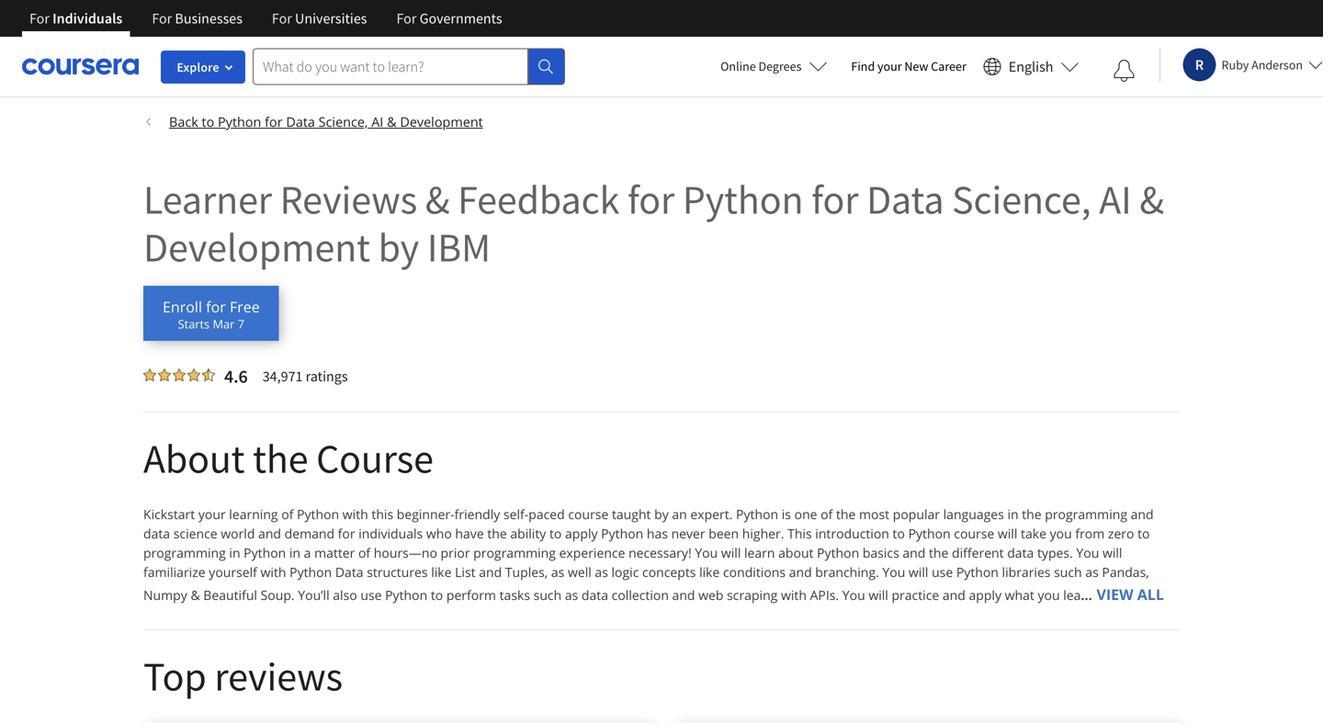 Task type: locate. For each thing, give the bounding box(es) containing it.
all
[[1138, 585, 1165, 605]]

hours—no
[[374, 544, 438, 562]]

1 horizontal spatial your
[[878, 58, 902, 74]]

as down experience
[[595, 564, 609, 581]]

your right 'find'
[[878, 58, 902, 74]]

& inside "kickstart your learning of python with this beginner-friendly self-paced course taught by an expert. python is one of the most popular languages in the programming and data science world and demand for individuals who have the ability to apply python has never been higher.    this introduction to python course will take you from zero to programming in python in a matter of hours—no prior programming experience necessary! you will learn about python basics and the different data types. you will familiarize yourself with python data structures like list and tuples, as well as logic concepts like conditions and branching. you will use python libraries such as pandas, numpy & beautiful soup. you'll also use python to perform tasks such as data collection and web scraping with apis.    you will practice and apply what you lea ... view all"
[[191, 587, 200, 604]]

1 horizontal spatial of
[[359, 544, 371, 562]]

science,
[[319, 113, 368, 131], [953, 174, 1092, 225]]

with up the soup.
[[261, 564, 286, 581]]

1 horizontal spatial programming
[[474, 544, 556, 562]]

&
[[387, 113, 397, 131], [425, 174, 450, 225], [1140, 174, 1165, 225], [191, 587, 200, 604]]

1 vertical spatial course
[[955, 525, 995, 542]]

like up web
[[700, 564, 720, 581]]

1 vertical spatial science,
[[953, 174, 1092, 225]]

the left different
[[930, 544, 949, 562]]

self-
[[504, 506, 529, 523]]

data inside learner reviews & feedback for python for data science, ai & development by ibm
[[867, 174, 945, 225]]

list
[[455, 564, 476, 581]]

development down what do you want to learn? text field
[[400, 113, 483, 131]]

1 horizontal spatial by
[[655, 506, 669, 523]]

in right the languages
[[1008, 506, 1019, 523]]

the down self-
[[488, 525, 507, 542]]

back to python for data science, ai & development link
[[143, 97, 1181, 131]]

None search field
[[253, 48, 565, 85]]

...
[[1082, 586, 1093, 604]]

web
[[699, 587, 724, 604]]

top reviews
[[143, 651, 343, 702]]

1 vertical spatial such
[[534, 587, 562, 604]]

prior
[[441, 544, 470, 562]]

and up zero
[[1131, 506, 1154, 523]]

python
[[218, 113, 261, 131], [683, 174, 804, 225], [297, 506, 339, 523], [736, 506, 779, 523], [601, 525, 644, 542], [909, 525, 951, 542], [244, 544, 286, 562], [817, 544, 860, 562], [290, 564, 332, 581], [957, 564, 999, 581], [385, 587, 428, 604]]

and right list
[[479, 564, 502, 581]]

0 vertical spatial data
[[286, 113, 315, 131]]

coursera image
[[22, 52, 139, 81]]

0 vertical spatial by
[[378, 222, 419, 273]]

1 horizontal spatial like
[[700, 564, 720, 581]]

chevron left image
[[143, 116, 154, 127]]

paced
[[529, 506, 565, 523]]

for left businesses on the left top
[[152, 9, 172, 28]]

back
[[169, 113, 198, 131]]

1 vertical spatial apply
[[969, 587, 1002, 604]]

starts
[[178, 316, 210, 332]]

you
[[695, 544, 718, 562], [1077, 544, 1100, 562], [883, 564, 906, 581], [843, 587, 866, 604]]

and right the basics
[[903, 544, 926, 562]]

kickstart your learning of python with this beginner-friendly self-paced course taught by an expert. python is one of the most popular languages in the programming and data science world and demand for individuals who have the ability to apply python has never been higher.    this introduction to python course will take you from zero to programming in python in a matter of hours—no prior programming experience necessary! you will learn about python basics and the different data types. you will familiarize yourself with python data structures like list and tuples, as well as logic concepts like conditions and branching. you will use python libraries such as pandas, numpy & beautiful soup. you'll also use python to perform tasks such as data collection and web scraping with apis.    you will practice and apply what you lea ... view all
[[143, 506, 1165, 605]]

2 vertical spatial data
[[335, 564, 364, 581]]

0 horizontal spatial development
[[143, 222, 370, 273]]

1 horizontal spatial apply
[[969, 587, 1002, 604]]

this
[[372, 506, 394, 523]]

0 horizontal spatial course
[[569, 506, 609, 523]]

businesses
[[175, 9, 243, 28]]

1 horizontal spatial development
[[400, 113, 483, 131]]

data up libraries
[[1008, 544, 1035, 562]]

you up types.
[[1051, 525, 1073, 542]]

0 horizontal spatial ai
[[372, 113, 384, 131]]

1 vertical spatial your
[[198, 506, 226, 523]]

1 horizontal spatial use
[[932, 564, 954, 581]]

universities
[[295, 9, 367, 28]]

enroll for free starts mar 7
[[163, 297, 260, 332]]

0 vertical spatial your
[[878, 58, 902, 74]]

you'll
[[298, 587, 330, 604]]

0 horizontal spatial such
[[534, 587, 562, 604]]

0 horizontal spatial by
[[378, 222, 419, 273]]

0 horizontal spatial data
[[286, 113, 315, 131]]

course up experience
[[569, 506, 609, 523]]

and down concepts
[[673, 587, 696, 604]]

development up free
[[143, 222, 370, 273]]

learner reviews & feedback for python for data science, ai & development by ibm
[[143, 174, 1165, 273]]

1 vertical spatial you
[[1038, 587, 1061, 604]]

0 vertical spatial ai
[[372, 113, 384, 131]]

2 for from the left
[[152, 9, 172, 28]]

your for kickstart your learning of python with this beginner-friendly self-paced course taught by an expert. python is one of the most popular languages in the programming and data science world and demand for individuals who have the ability to apply python has never been higher.    this introduction to python course will take you from zero to programming in python in a matter of hours—no prior programming experience necessary! you will learn about python basics and the different data types. you will familiarize yourself with python data structures like list and tuples, as well as logic concepts like conditions and branching. you will use python libraries such as pandas, numpy & beautiful soup. you'll also use python to perform tasks such as data collection and web scraping with apis.    you will practice and apply what you lea ... view all
[[198, 506, 226, 523]]

collection
[[612, 587, 669, 604]]

tasks
[[500, 587, 531, 604]]

What do you want to learn? text field
[[253, 48, 529, 85]]

programming up tuples, at the left of page
[[474, 544, 556, 562]]

of
[[282, 506, 294, 523], [821, 506, 833, 523], [359, 544, 371, 562]]

online degrees
[[721, 58, 802, 74]]

0 horizontal spatial your
[[198, 506, 226, 523]]

for businesses
[[152, 9, 243, 28]]

the up learning
[[253, 433, 308, 484]]

ruby anderson
[[1222, 57, 1304, 73]]

of right one
[[821, 506, 833, 523]]

course down the languages
[[955, 525, 995, 542]]

data down kickstart
[[143, 525, 170, 542]]

1 horizontal spatial such
[[1055, 564, 1083, 581]]

2 horizontal spatial filled star image
[[188, 369, 200, 382]]

2 horizontal spatial data
[[867, 174, 945, 225]]

you left lea at the right
[[1038, 587, 1061, 604]]

ibm
[[427, 222, 491, 273]]

programming up familiarize
[[143, 544, 226, 562]]

of right matter
[[359, 544, 371, 562]]

for left universities
[[272, 9, 292, 28]]

soup.
[[261, 587, 295, 604]]

governments
[[420, 9, 503, 28]]

by left ibm
[[378, 222, 419, 273]]

about
[[143, 433, 245, 484]]

1 vertical spatial use
[[361, 587, 382, 604]]

matter
[[315, 544, 355, 562]]

learning
[[229, 506, 278, 523]]

never
[[672, 525, 706, 542]]

like down prior
[[431, 564, 452, 581]]

0 horizontal spatial in
[[229, 544, 240, 562]]

feedback
[[458, 174, 620, 225]]

of up demand at the bottom of the page
[[282, 506, 294, 523]]

data
[[143, 525, 170, 542], [1008, 544, 1035, 562], [582, 587, 609, 604]]

such down types.
[[1055, 564, 1083, 581]]

mar
[[213, 316, 235, 332]]

and down about
[[789, 564, 812, 581]]

0 vertical spatial course
[[569, 506, 609, 523]]

3 for from the left
[[272, 9, 292, 28]]

about the course
[[143, 433, 434, 484]]

python inside learner reviews & feedback for python for data science, ai & development by ibm
[[683, 174, 804, 225]]

have
[[456, 525, 484, 542]]

in left a
[[289, 544, 301, 562]]

1 horizontal spatial with
[[343, 506, 368, 523]]

1 horizontal spatial data
[[335, 564, 364, 581]]

different
[[953, 544, 1005, 562]]

0 vertical spatial apply
[[565, 525, 598, 542]]

1 vertical spatial by
[[655, 506, 669, 523]]

expert.
[[691, 506, 733, 523]]

lea
[[1064, 587, 1082, 604]]

2 horizontal spatial with
[[781, 587, 807, 604]]

experience
[[560, 544, 626, 562]]

1 horizontal spatial filled star image
[[158, 369, 171, 382]]

to right zero
[[1138, 525, 1151, 542]]

from
[[1076, 525, 1105, 542]]

half faded star image
[[202, 369, 215, 382]]

perform
[[447, 587, 496, 604]]

0 horizontal spatial science,
[[319, 113, 368, 131]]

1 vertical spatial development
[[143, 222, 370, 273]]

beautiful
[[203, 587, 257, 604]]

with left this
[[343, 506, 368, 523]]

by
[[378, 222, 419, 273], [655, 506, 669, 523]]

as up ...
[[1086, 564, 1099, 581]]

for universities
[[272, 9, 367, 28]]

data
[[286, 113, 315, 131], [867, 174, 945, 225], [335, 564, 364, 581]]

filled star image
[[143, 369, 156, 382], [158, 369, 171, 382], [188, 369, 200, 382]]

1 filled star image from the left
[[143, 369, 156, 382]]

your inside "kickstart your learning of python with this beginner-friendly self-paced course taught by an expert. python is one of the most popular languages in the programming and data science world and demand for individuals who have the ability to apply python has never been higher.    this introduction to python course will take you from zero to programming in python in a matter of hours—no prior programming experience necessary! you will learn about python basics and the different data types. you will familiarize yourself with python data structures like list and tuples, as well as logic concepts like conditions and branching. you will use python libraries such as pandas, numpy & beautiful soup. you'll also use python to perform tasks such as data collection and web scraping with apis.    you will practice and apply what you lea ... view all"
[[198, 506, 226, 523]]

0 vertical spatial development
[[400, 113, 483, 131]]

apply
[[565, 525, 598, 542], [969, 587, 1002, 604]]

1 vertical spatial data
[[1008, 544, 1035, 562]]

1 vertical spatial ai
[[1100, 174, 1132, 225]]

your up science
[[198, 506, 226, 523]]

1 for from the left
[[29, 9, 50, 28]]

learner
[[143, 174, 272, 225]]

by inside "kickstart your learning of python with this beginner-friendly self-paced course taught by an expert. python is one of the most popular languages in the programming and data science world and demand for individuals who have the ability to apply python has never been higher.    this introduction to python course will take you from zero to programming in python in a matter of hours—no prior programming experience necessary! you will learn about python basics and the different data types. you will familiarize yourself with python data structures like list and tuples, as well as logic concepts like conditions and branching. you will use python libraries such as pandas, numpy & beautiful soup. you'll also use python to perform tasks such as data collection and web scraping with apis.    you will practice and apply what you lea ... view all"
[[655, 506, 669, 523]]

take
[[1021, 525, 1047, 542]]

2 horizontal spatial of
[[821, 506, 833, 523]]

ratings
[[306, 367, 348, 386]]

0 horizontal spatial like
[[431, 564, 452, 581]]

4.6
[[224, 365, 248, 388]]

34,971
[[263, 367, 303, 386]]

back to python for data science, ai & development
[[169, 113, 483, 131]]

types.
[[1038, 544, 1074, 562]]

languages
[[944, 506, 1005, 523]]

find your new career link
[[843, 55, 976, 78]]

will left take
[[998, 525, 1018, 542]]

for
[[29, 9, 50, 28], [152, 9, 172, 28], [272, 9, 292, 28], [397, 9, 417, 28]]

will left practice
[[869, 587, 889, 604]]

as left well
[[552, 564, 565, 581]]

for up what do you want to learn? text field
[[397, 9, 417, 28]]

in up yourself
[[229, 544, 240, 562]]

use up practice
[[932, 564, 954, 581]]

to down 'popular'
[[893, 525, 906, 542]]

as down well
[[565, 587, 579, 604]]

1 vertical spatial data
[[867, 174, 945, 225]]

0 horizontal spatial with
[[261, 564, 286, 581]]

libraries
[[1003, 564, 1051, 581]]

for left individuals at the top
[[29, 9, 50, 28]]

in
[[1008, 506, 1019, 523], [229, 544, 240, 562], [289, 544, 301, 562]]

for for governments
[[397, 9, 417, 28]]

data down well
[[582, 587, 609, 604]]

english button
[[976, 37, 1087, 97]]

by left an
[[655, 506, 669, 523]]

you down the basics
[[883, 564, 906, 581]]

0 horizontal spatial apply
[[565, 525, 598, 542]]

1 horizontal spatial science,
[[953, 174, 1092, 225]]

apply up experience
[[565, 525, 598, 542]]

with left apis.
[[781, 587, 807, 604]]

for
[[265, 113, 283, 131], [628, 174, 675, 225], [812, 174, 859, 225], [206, 297, 226, 317], [338, 525, 355, 542]]

science, inside learner reviews & feedback for python for data science, ai & development by ibm
[[953, 174, 1092, 225]]

such down tuples, at the left of page
[[534, 587, 562, 604]]

also
[[333, 587, 357, 604]]

apply left what
[[969, 587, 1002, 604]]

programming up from
[[1046, 506, 1128, 523]]

1 horizontal spatial ai
[[1100, 174, 1132, 225]]

explore button
[[161, 51, 245, 84]]

data inside "kickstart your learning of python with this beginner-friendly self-paced course taught by an expert. python is one of the most popular languages in the programming and data science world and demand for individuals who have the ability to apply python has never been higher.    this introduction to python course will take you from zero to programming in python in a matter of hours—no prior programming experience necessary! you will learn about python basics and the different data types. you will familiarize yourself with python data structures like list and tuples, as well as logic concepts like conditions and branching. you will use python libraries such as pandas, numpy & beautiful soup. you'll also use python to perform tasks such as data collection and web scraping with apis.    you will practice and apply what you lea ... view all"
[[335, 564, 364, 581]]

use right also
[[361, 587, 382, 604]]

0 vertical spatial data
[[143, 525, 170, 542]]

0 horizontal spatial filled star image
[[143, 369, 156, 382]]

0 horizontal spatial of
[[282, 506, 294, 523]]

2 vertical spatial with
[[781, 587, 807, 604]]

view
[[1097, 585, 1134, 605]]

about
[[779, 544, 814, 562]]

you down branching.
[[843, 587, 866, 604]]

the
[[253, 433, 308, 484], [837, 506, 856, 523], [1023, 506, 1042, 523], [488, 525, 507, 542], [930, 544, 949, 562]]

2 vertical spatial data
[[582, 587, 609, 604]]

4 for from the left
[[397, 9, 417, 28]]



Task type: describe. For each thing, give the bounding box(es) containing it.
pandas,
[[1103, 564, 1150, 581]]

numpy
[[143, 587, 187, 604]]

scraping
[[727, 587, 778, 604]]

higher.
[[743, 525, 785, 542]]

for for individuals
[[29, 9, 50, 28]]

1 horizontal spatial course
[[955, 525, 995, 542]]

tuples,
[[505, 564, 548, 581]]

find your new career
[[852, 58, 967, 74]]

introduction
[[816, 525, 890, 542]]

taught
[[612, 506, 651, 523]]

3 filled star image from the left
[[188, 369, 200, 382]]

individuals
[[359, 525, 423, 542]]

ability
[[511, 525, 546, 542]]

basics
[[863, 544, 900, 562]]

one
[[795, 506, 818, 523]]

reviews
[[215, 651, 343, 702]]

free
[[230, 297, 260, 317]]

1 like from the left
[[431, 564, 452, 581]]

the up "introduction"
[[837, 506, 856, 523]]

2 horizontal spatial data
[[1008, 544, 1035, 562]]

necessary!
[[629, 544, 692, 562]]

and down learning
[[258, 525, 281, 542]]

to right the back
[[202, 113, 214, 131]]

an
[[672, 506, 688, 523]]

kickstart
[[143, 506, 195, 523]]

for inside back to python for data science, ai & development link
[[265, 113, 283, 131]]

and right practice
[[943, 587, 966, 604]]

yourself
[[209, 564, 257, 581]]

for individuals
[[29, 9, 123, 28]]

most
[[860, 506, 890, 523]]

you down from
[[1077, 544, 1100, 562]]

for inside enroll for free starts mar 7
[[206, 297, 226, 317]]

for inside "kickstart your learning of python with this beginner-friendly self-paced course taught by an expert. python is one of the most popular languages in the programming and data science world and demand for individuals who have the ability to apply python has never been higher.    this introduction to python course will take you from zero to programming in python in a matter of hours—no prior programming experience necessary! you will learn about python basics and the different data types. you will familiarize yourself with python data structures like list and tuples, as well as logic concepts like conditions and branching. you will use python libraries such as pandas, numpy & beautiful soup. you'll also use python to perform tasks such as data collection and web scraping with apis.    you will practice and apply what you lea ... view all"
[[338, 525, 355, 542]]

2 horizontal spatial programming
[[1046, 506, 1128, 523]]

1 horizontal spatial data
[[582, 587, 609, 604]]

0 vertical spatial science,
[[319, 113, 368, 131]]

anderson
[[1252, 57, 1304, 73]]

logic
[[612, 564, 639, 581]]

2 horizontal spatial in
[[1008, 506, 1019, 523]]

who
[[426, 525, 452, 542]]

top
[[143, 651, 207, 702]]

ai inside back to python for data science, ai & development link
[[372, 113, 384, 131]]

2 like from the left
[[700, 564, 720, 581]]

for for universities
[[272, 9, 292, 28]]

0 vertical spatial you
[[1051, 525, 1073, 542]]

concepts
[[643, 564, 696, 581]]

has
[[647, 525, 668, 542]]

will up practice
[[909, 564, 929, 581]]

34,971 ratings
[[263, 367, 348, 386]]

individuals
[[52, 9, 123, 28]]

2 filled star image from the left
[[158, 369, 171, 382]]

data inside back to python for data science, ai & development link
[[286, 113, 315, 131]]

career
[[932, 58, 967, 74]]

by inside learner reviews & feedback for python for data science, ai & development by ibm
[[378, 222, 419, 273]]

learn
[[745, 544, 776, 562]]

0 horizontal spatial data
[[143, 525, 170, 542]]

zero
[[1109, 525, 1135, 542]]

popular
[[893, 506, 941, 523]]

find
[[852, 58, 875, 74]]

branching.
[[816, 564, 880, 581]]

practice
[[892, 587, 940, 604]]

this
[[788, 525, 812, 542]]

world
[[221, 525, 255, 542]]

0 horizontal spatial programming
[[143, 544, 226, 562]]

what
[[1005, 587, 1035, 604]]

0 vertical spatial use
[[932, 564, 954, 581]]

degrees
[[759, 58, 802, 74]]

well
[[568, 564, 592, 581]]

course
[[316, 433, 434, 484]]

will down zero
[[1103, 544, 1123, 562]]

online
[[721, 58, 756, 74]]

0 vertical spatial such
[[1055, 564, 1083, 581]]

to down paced
[[550, 525, 562, 542]]

the up take
[[1023, 506, 1042, 523]]

english
[[1009, 57, 1054, 76]]

been
[[709, 525, 739, 542]]

for for businesses
[[152, 9, 172, 28]]

banner navigation
[[15, 0, 517, 37]]

view all button
[[1096, 582, 1166, 608]]

you down been
[[695, 544, 718, 562]]

show notifications image
[[1114, 60, 1136, 82]]

for governments
[[397, 9, 503, 28]]

to left "perform"
[[431, 587, 443, 604]]

0 horizontal spatial use
[[361, 587, 382, 604]]

new
[[905, 58, 929, 74]]

1 vertical spatial with
[[261, 564, 286, 581]]

your for find your new career
[[878, 58, 902, 74]]

beginner-
[[397, 506, 455, 523]]

filled star image
[[173, 369, 186, 382]]

a
[[304, 544, 311, 562]]

online degrees button
[[706, 46, 843, 86]]

is
[[782, 506, 792, 523]]

conditions
[[724, 564, 786, 581]]

explore
[[177, 59, 219, 75]]

familiarize
[[143, 564, 206, 581]]

will down been
[[722, 544, 741, 562]]

ruby
[[1222, 57, 1250, 73]]

reviews
[[280, 174, 417, 225]]

0 vertical spatial with
[[343, 506, 368, 523]]

development inside learner reviews & feedback for python for data science, ai & development by ibm
[[143, 222, 370, 273]]

ai inside learner reviews & feedback for python for data science, ai & development by ibm
[[1100, 174, 1132, 225]]

friendly
[[455, 506, 500, 523]]

1 horizontal spatial in
[[289, 544, 301, 562]]



Task type: vqa. For each thing, say whether or not it's contained in the screenshot.
IBM at left
yes



